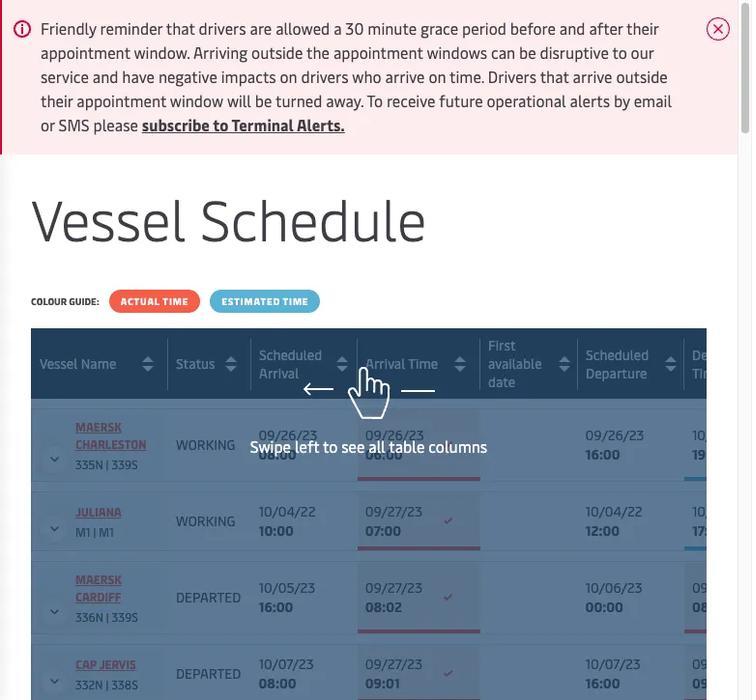 Task type: vqa. For each thing, say whether or not it's contained in the screenshot.
leftmost Container
no



Task type: describe. For each thing, give the bounding box(es) containing it.
16:00 for 09/26/23 16:00
[[585, 446, 620, 464]]

grace
[[421, 17, 458, 39]]

cap jervis 332n | 338s
[[75, 657, 138, 693]]

scheduled arrival for scheduled arrival button for 1st scheduled departure "button" from right
[[259, 346, 322, 382]]

maersk charleston 335n | 339s
[[75, 420, 147, 473]]

first for arrival time button associated with scheduled arrival button for 1st scheduled departure "button" from right
[[488, 336, 515, 355]]

1 arrive from the left
[[385, 66, 425, 87]]

disruptive
[[540, 42, 609, 63]]

actual time
[[121, 295, 189, 308]]

juliana m1 | m1
[[75, 505, 122, 540]]

subscribe
[[142, 114, 210, 135]]

arrival time for arrival time button related to scheduled arrival button related to first scheduled departure "button"
[[365, 355, 438, 373]]

minute
[[368, 17, 417, 39]]

alerts
[[570, 90, 610, 111]]

scheduled arrival button for first scheduled departure "button"
[[259, 346, 353, 382]]

339s for departed
[[112, 610, 138, 625]]

jervis
[[99, 657, 136, 673]]

cardiff
[[75, 590, 121, 605]]

0 vertical spatial that
[[166, 17, 195, 39]]

arrival time button for scheduled arrival button for 1st scheduled departure "button" from right
[[365, 348, 476, 379]]

09/27/23 for 07:00
[[365, 503, 423, 521]]

< los angeles
[[36, 121, 118, 139]]

08:00 for 10/07/23 08:00
[[259, 675, 296, 693]]

0 vertical spatial and
[[559, 17, 585, 39]]

status button for the vessel name button associated with scheduled arrival button related to first scheduled departure "button"
[[176, 348, 246, 379]]

1 horizontal spatial their
[[626, 17, 659, 39]]

are
[[250, 17, 272, 39]]

arriving
[[193, 42, 248, 63]]

1 horizontal spatial drivers
[[301, 66, 349, 87]]

maersk cardiff 336n | 339s
[[75, 572, 138, 625]]

window
[[170, 90, 223, 111]]

maersk for working
[[75, 420, 122, 435]]

2 on from the left
[[429, 66, 446, 87]]

10/05/23 for 16:00
[[259, 579, 315, 597]]

alerts.
[[297, 114, 345, 135]]

our
[[631, 42, 654, 63]]

juliana
[[75, 505, 122, 520]]

10:00
[[259, 522, 294, 540]]

email
[[634, 90, 672, 111]]

negative
[[158, 66, 217, 87]]

friendly reminder that drivers are allowed a 30 minute grace period before and after their appointment window. arriving outside the appointment windows can be disruptive to our service and have negative impacts on drivers who arrive on time. drivers that arrive outside their appointment window will be turned away. to receive future operational alerts by email or sms please
[[41, 17, 672, 135]]

1 m1 from the left
[[75, 525, 90, 540]]

scheduled departure for 1st scheduled departure "button" from right
[[586, 346, 649, 382]]

09/27/23 08:30
[[692, 579, 749, 617]]

name for the vessel name button associated with scheduled arrival button related to first scheduled departure "button"
[[81, 355, 116, 373]]

<
[[36, 121, 43, 139]]

10/07/23 16:00
[[585, 655, 641, 693]]

charleston
[[75, 437, 147, 452]]

departed for 08:00
[[176, 665, 241, 683]]

columns
[[428, 436, 487, 457]]

338s
[[111, 678, 138, 693]]

1 on from the left
[[280, 66, 297, 87]]

status for scheduled arrival button related to first scheduled departure "button"
[[176, 355, 215, 373]]

19:00
[[692, 446, 727, 464]]

09/27/23 for 08:30
[[692, 579, 749, 597]]

drivers
[[488, 66, 537, 87]]

339s for working
[[112, 457, 138, 473]]

0 vertical spatial drivers
[[199, 17, 246, 39]]

will
[[227, 90, 251, 111]]

date for first scheduled departure "button"
[[488, 373, 515, 391]]

09/26/23 08:00
[[259, 426, 317, 464]]

a
[[334, 17, 342, 39]]

10/05/23 for 17:00
[[692, 503, 749, 521]]

los
[[46, 121, 67, 139]]

period
[[462, 17, 506, 39]]

07:00
[[365, 522, 401, 540]]

reminder
[[100, 17, 163, 39]]

10/05/23 17:00
[[692, 503, 749, 540]]

impacts
[[221, 66, 276, 87]]

can
[[491, 42, 515, 63]]

future
[[439, 90, 483, 111]]

vessel schedule
[[31, 180, 427, 256]]

appointment down the friendly
[[41, 42, 130, 63]]

appointment up 'please'
[[77, 90, 166, 111]]

to inside the friendly reminder that drivers are allowed a 30 minute grace period before and after their appointment window. arriving outside the appointment windows can be disruptive to our service and have negative impacts on drivers who arrive on time. drivers that arrive outside their appointment window will be turned away. to receive future operational alerts by email or sms please
[[612, 42, 627, 63]]

09/27/23 09:14
[[692, 655, 749, 693]]

turned
[[275, 90, 322, 111]]

10/07/23 08:00
[[259, 655, 314, 693]]

12:00
[[585, 522, 620, 540]]

1 horizontal spatial outside
[[616, 66, 668, 87]]

08:00 for 09/26/23 08:00
[[259, 446, 296, 464]]

16:00 for 10/05/23 16:00
[[259, 598, 293, 617]]

guide:
[[69, 295, 99, 308]]

window.
[[134, 42, 190, 63]]

0 vertical spatial be
[[519, 42, 536, 63]]

0 horizontal spatial outside
[[251, 42, 303, 63]]

available for arrival time button related to scheduled arrival button related to first scheduled departure "button"
[[488, 355, 542, 373]]

17:00
[[692, 522, 725, 540]]

1 vertical spatial to
[[213, 114, 228, 135]]

06:00
[[365, 446, 403, 464]]

10/05/23 16:00
[[259, 579, 315, 617]]

after
[[589, 17, 623, 39]]

10/07/23 for 08:00
[[259, 655, 314, 674]]

10/04/22 10:00
[[259, 503, 316, 540]]

09/27/23 07:00
[[365, 503, 423, 540]]

receive
[[387, 90, 435, 111]]

before
[[510, 17, 556, 39]]

vessel name button for scheduled arrival button related to first scheduled departure "button"
[[40, 348, 163, 379]]

09:01
[[365, 675, 400, 693]]

swipe left to see all table columns
[[250, 436, 487, 457]]

scheduled for scheduled arrival button related to first scheduled departure "button"
[[259, 346, 322, 364]]

09:14
[[692, 675, 727, 693]]

336n
[[75, 610, 103, 625]]

10/04/22 for 12:00
[[585, 503, 643, 521]]

angeles
[[70, 121, 118, 139]]

windows
[[427, 42, 487, 63]]

10/04/22 12:00
[[585, 503, 643, 540]]

00:00
[[585, 598, 623, 617]]

close alert image
[[707, 17, 730, 41]]

colour guide:
[[31, 295, 99, 308]]

09/27/23 08:02
[[365, 579, 423, 617]]

arrival time for arrival time button associated with scheduled arrival button for 1st scheduled departure "button" from right
[[365, 355, 438, 373]]

scheduled arrival button for 1st scheduled departure "button" from right
[[259, 346, 353, 382]]

10/05/23 for 19:00
[[692, 426, 749, 445]]

scheduled departure for first scheduled departure "button"
[[585, 346, 649, 382]]

1 scheduled departure button from the left
[[585, 346, 679, 382]]

09/27/23 09:01
[[365, 655, 423, 693]]

service
[[41, 66, 89, 87]]

friendly
[[41, 17, 96, 39]]

time.
[[450, 66, 484, 87]]

09/27/23 for 09:14
[[692, 655, 749, 674]]

available for arrival time button associated with scheduled arrival button for 1st scheduled departure "button" from right
[[488, 355, 542, 373]]

09/26/23 for 06:00
[[365, 426, 424, 445]]



Task type: locate. For each thing, give the bounding box(es) containing it.
2 339s from the top
[[112, 610, 138, 625]]

table
[[389, 436, 425, 457]]

2 scheduled arrival button from the left
[[259, 346, 353, 382]]

name for the vessel name button for scheduled arrival button for 1st scheduled departure "button" from right
[[81, 355, 116, 373]]

09/27/23
[[365, 503, 423, 521], [365, 579, 423, 597], [692, 579, 749, 597], [365, 655, 423, 674], [692, 655, 749, 674]]

date
[[488, 373, 515, 391], [488, 373, 515, 391]]

16:00 inside 10/05/23 16:00
[[259, 598, 293, 617]]

339s down "charleston"
[[112, 457, 138, 473]]

actual
[[121, 295, 160, 308]]

09/27/23 up 08:02
[[365, 579, 423, 597]]

arrive up receive
[[385, 66, 425, 87]]

10/04/22 up the 12:00
[[585, 503, 643, 521]]

1 08:00 from the top
[[259, 446, 296, 464]]

scheduled arrival button
[[259, 346, 353, 382], [259, 346, 353, 382]]

and up disruptive
[[559, 17, 585, 39]]

maersk for departed
[[75, 572, 122, 588]]

1 vertical spatial 16:00
[[259, 598, 293, 617]]

1 vertical spatial that
[[540, 66, 569, 87]]

332n
[[75, 678, 103, 693]]

1 arrival time from the left
[[365, 355, 438, 373]]

2 10/07/23 from the left
[[585, 655, 641, 674]]

1 horizontal spatial 10/07/23
[[585, 655, 641, 674]]

vessel for first scheduled departure "button"
[[40, 355, 78, 373]]

and
[[559, 17, 585, 39], [93, 66, 118, 87]]

2 departed from the top
[[176, 665, 241, 683]]

cap
[[75, 657, 97, 673]]

0 horizontal spatial m1
[[75, 525, 90, 540]]

1 horizontal spatial 10/04/22
[[585, 503, 643, 521]]

their up our
[[626, 17, 659, 39]]

0 horizontal spatial to
[[213, 114, 228, 135]]

0 horizontal spatial arrive
[[385, 66, 425, 87]]

1 horizontal spatial on
[[429, 66, 446, 87]]

1 vertical spatial be
[[255, 90, 272, 111]]

arrival time
[[365, 355, 438, 373], [365, 355, 438, 373]]

08:00
[[259, 446, 296, 464], [259, 675, 296, 693]]

1 departed from the top
[[176, 589, 241, 607]]

3 09/26/23 from the left
[[585, 426, 644, 445]]

16:00 up 10/04/22 12:00
[[585, 446, 620, 464]]

2 vertical spatial 10/05/23
[[259, 579, 315, 597]]

on up turned
[[280, 66, 297, 87]]

departure
[[692, 346, 752, 364], [692, 346, 752, 364], [585, 364, 647, 382], [586, 364, 647, 382]]

time
[[163, 295, 189, 308], [283, 295, 309, 308]]

10/05/23
[[692, 426, 749, 445], [692, 503, 749, 521], [259, 579, 315, 597]]

08:02
[[365, 598, 402, 617]]

arrival
[[365, 355, 405, 373], [365, 355, 405, 373], [259, 364, 298, 382], [259, 364, 299, 382]]

outside down the are on the top
[[251, 42, 303, 63]]

0 vertical spatial departed
[[176, 589, 241, 607]]

339s down cardiff
[[112, 610, 138, 625]]

1 vertical spatial and
[[93, 66, 118, 87]]

swipe
[[250, 436, 291, 457]]

first available date button
[[488, 336, 573, 391], [488, 336, 573, 391]]

scheduled arrival
[[259, 346, 322, 382], [259, 346, 322, 382]]

16:00 down 00:00
[[585, 675, 620, 693]]

0 horizontal spatial that
[[166, 17, 195, 39]]

first
[[488, 336, 515, 355], [488, 336, 516, 355]]

2 departure time from the left
[[692, 346, 752, 382]]

estimated time
[[222, 295, 309, 308]]

1 vertical spatial their
[[41, 90, 73, 111]]

departed left 10/05/23 16:00
[[176, 589, 241, 607]]

16:00 inside 09/26/23 16:00
[[585, 446, 620, 464]]

16:00 for 10/07/23 16:00
[[585, 675, 620, 693]]

2 status button from the left
[[176, 348, 246, 379]]

drivers up arriving
[[199, 17, 246, 39]]

allowed
[[276, 17, 330, 39]]

status for scheduled arrival button for 1st scheduled departure "button" from right
[[176, 355, 215, 373]]

2 horizontal spatial to
[[612, 42, 627, 63]]

1 vertical spatial 08:00
[[259, 675, 296, 693]]

arrive up the alerts
[[573, 66, 612, 87]]

scheduled for scheduled arrival button for 1st scheduled departure "button" from right
[[259, 346, 322, 364]]

0 horizontal spatial and
[[93, 66, 118, 87]]

0 vertical spatial outside
[[251, 42, 303, 63]]

0 vertical spatial to
[[612, 42, 627, 63]]

arrival time button for scheduled arrival button related to first scheduled departure "button"
[[365, 348, 476, 379]]

that down disruptive
[[540, 66, 569, 87]]

departure time for first scheduled departure "button"
[[692, 346, 752, 382]]

2 working from the top
[[176, 512, 235, 531]]

2 09/26/23 from the left
[[365, 426, 424, 445]]

outside down our
[[616, 66, 668, 87]]

09/26/23 up 10/04/22 12:00
[[585, 426, 644, 445]]

1 scheduled from the left
[[259, 346, 322, 364]]

1 horizontal spatial 09/26/23
[[365, 426, 424, 445]]

0 vertical spatial maersk
[[75, 420, 122, 435]]

2 arrival time button from the left
[[365, 348, 476, 379]]

2 maersk from the top
[[75, 572, 122, 588]]

1 339s from the top
[[112, 457, 138, 473]]

08:00 down 10/05/23 16:00
[[259, 675, 296, 693]]

1 horizontal spatial and
[[559, 17, 585, 39]]

1 status button from the left
[[176, 348, 246, 379]]

| inside maersk cardiff 336n | 339s
[[106, 610, 109, 625]]

2 departure time button from the left
[[692, 346, 752, 382]]

departure time button for first scheduled departure "button"
[[692, 346, 752, 382]]

1 horizontal spatial arrive
[[573, 66, 612, 87]]

operational
[[487, 90, 566, 111]]

by
[[614, 90, 630, 111]]

| left 338s
[[106, 678, 109, 693]]

and left have
[[93, 66, 118, 87]]

time right actual
[[163, 295, 189, 308]]

| inside the juliana m1 | m1
[[93, 525, 96, 540]]

arrive
[[385, 66, 425, 87], [573, 66, 612, 87]]

09/27/23 up 07:00
[[365, 503, 423, 521]]

0 horizontal spatial 10/04/22
[[259, 503, 316, 521]]

vessel for 1st scheduled departure "button" from right
[[40, 355, 78, 373]]

16:00 inside 10/07/23 16:00
[[585, 675, 620, 693]]

08:00 up the 10/04/22 10:00
[[259, 446, 296, 464]]

339s inside maersk charleston 335n | 339s
[[112, 457, 138, 473]]

| for 09/26/23 08:00
[[106, 457, 109, 473]]

4 scheduled from the left
[[586, 346, 649, 364]]

2 scheduled departure from the left
[[586, 346, 649, 382]]

see
[[341, 436, 365, 457]]

10/07/23
[[259, 655, 314, 674], [585, 655, 641, 674]]

outside
[[251, 42, 303, 63], [616, 66, 668, 87]]

on
[[280, 66, 297, 87], [429, 66, 446, 87]]

1 vertical spatial 339s
[[112, 610, 138, 625]]

1 departure time button from the left
[[692, 346, 752, 382]]

the
[[306, 42, 330, 63]]

be right the can
[[519, 42, 536, 63]]

colour
[[31, 295, 67, 308]]

1 scheduled arrival from the left
[[259, 346, 322, 382]]

time for actual time
[[163, 295, 189, 308]]

on left time.
[[429, 66, 446, 87]]

10/05/23 19:00
[[692, 426, 749, 464]]

10/07/23 for 16:00
[[585, 655, 641, 674]]

|
[[106, 457, 109, 473], [93, 525, 96, 540], [106, 610, 109, 625], [106, 678, 109, 693]]

0 horizontal spatial be
[[255, 90, 272, 111]]

departure time for 1st scheduled departure "button" from right
[[692, 346, 752, 382]]

maersk up cardiff
[[75, 572, 122, 588]]

10/07/23 down 00:00
[[585, 655, 641, 674]]

2 status from the left
[[176, 355, 215, 373]]

maersk inside maersk charleston 335n | 339s
[[75, 420, 122, 435]]

09/26/23 06:00
[[365, 426, 424, 464]]

09/27/23 for 09:01
[[365, 655, 423, 674]]

schedule
[[200, 180, 427, 256]]

2 time from the left
[[283, 295, 309, 308]]

08:30
[[692, 598, 729, 617]]

appointment
[[41, 42, 130, 63], [333, 42, 423, 63], [77, 90, 166, 111]]

departure time button
[[692, 346, 752, 382], [692, 346, 752, 382]]

1 vertical spatial outside
[[616, 66, 668, 87]]

scheduled arrival for scheduled arrival button related to first scheduled departure "button"
[[259, 346, 322, 382]]

10/06/23
[[585, 579, 642, 597]]

2 10/04/22 from the left
[[585, 503, 643, 521]]

away. to
[[326, 90, 383, 111]]

| for 10/05/23 16:00
[[106, 610, 109, 625]]

subscribe to terminal alerts.
[[142, 114, 345, 135]]

0 vertical spatial 339s
[[112, 457, 138, 473]]

be up terminal
[[255, 90, 272, 111]]

10/05/23 down 10:00
[[259, 579, 315, 597]]

scheduled for 1st scheduled departure "button" from right
[[586, 346, 649, 364]]

date for 1st scheduled departure "button" from right
[[488, 373, 515, 391]]

2 08:00 from the top
[[259, 675, 296, 693]]

1 departure time from the left
[[692, 346, 752, 382]]

los angeles link
[[46, 121, 118, 139]]

335n
[[75, 457, 103, 473]]

0 vertical spatial working
[[176, 436, 235, 454]]

339s
[[112, 457, 138, 473], [112, 610, 138, 625]]

1 vertical spatial maersk
[[75, 572, 122, 588]]

1 vertical spatial working
[[176, 512, 235, 531]]

terminal
[[231, 114, 294, 135]]

09/27/23 up 09:14 on the right bottom of the page
[[692, 655, 749, 674]]

vessel name for the vessel name button for scheduled arrival button for 1st scheduled departure "button" from right
[[40, 355, 116, 373]]

16:00 up 10/07/23 08:00
[[259, 598, 293, 617]]

1 horizontal spatial that
[[540, 66, 569, 87]]

16:00
[[585, 446, 620, 464], [259, 598, 293, 617], [585, 675, 620, 693]]

m1
[[75, 525, 90, 540], [99, 525, 114, 540]]

10/04/22 for 10:00
[[259, 503, 316, 521]]

339s inside maersk cardiff 336n | 339s
[[112, 610, 138, 625]]

departed left 10/07/23 08:00
[[176, 665, 241, 683]]

09/27/23 up 08:30
[[692, 579, 749, 597]]

working for 08:00
[[176, 436, 235, 454]]

| inside maersk charleston 335n | 339s
[[106, 457, 109, 473]]

1 vertical spatial departed
[[176, 665, 241, 683]]

0 vertical spatial 08:00
[[259, 446, 296, 464]]

09/26/23 for 16:00
[[585, 426, 644, 445]]

0 horizontal spatial drivers
[[199, 17, 246, 39]]

1 maersk from the top
[[75, 420, 122, 435]]

vessel name button
[[40, 348, 163, 379], [40, 348, 163, 379]]

departed for 16:00
[[176, 589, 241, 607]]

working left swipe
[[176, 436, 235, 454]]

please
[[93, 114, 138, 135]]

2 arrival time from the left
[[365, 355, 438, 373]]

1 status from the left
[[176, 355, 215, 373]]

0 horizontal spatial on
[[280, 66, 297, 87]]

| right 336n
[[106, 610, 109, 625]]

maersk inside maersk cardiff 336n | 339s
[[75, 572, 122, 588]]

0 horizontal spatial time
[[163, 295, 189, 308]]

2 vertical spatial to
[[323, 436, 338, 457]]

| for 10/07/23 08:00
[[106, 678, 109, 693]]

1 working from the top
[[176, 436, 235, 454]]

2 scheduled departure button from the left
[[586, 346, 680, 382]]

3 scheduled from the left
[[585, 346, 649, 364]]

1 vertical spatial 10/05/23
[[692, 503, 749, 521]]

that up window.
[[166, 17, 195, 39]]

drivers down the
[[301, 66, 349, 87]]

0 horizontal spatial 10/07/23
[[259, 655, 314, 674]]

1 scheduled departure from the left
[[585, 346, 649, 382]]

vessel name for the vessel name button associated with scheduled arrival button related to first scheduled departure "button"
[[40, 355, 116, 373]]

10/04/22
[[259, 503, 316, 521], [585, 503, 643, 521]]

estimated
[[222, 295, 280, 308]]

subscribe to terminal alerts. link
[[142, 114, 345, 135]]

2 horizontal spatial 09/26/23
[[585, 426, 644, 445]]

2 m1 from the left
[[99, 525, 114, 540]]

2 scheduled from the left
[[259, 346, 322, 364]]

2 arrive from the left
[[573, 66, 612, 87]]

arrival time button
[[365, 348, 476, 379], [365, 348, 476, 379]]

or
[[41, 114, 55, 135]]

to left our
[[612, 42, 627, 63]]

10/05/23 up 17:00
[[692, 503, 749, 521]]

vessel name
[[40, 355, 116, 373], [40, 355, 116, 373]]

status
[[176, 355, 215, 373], [176, 355, 215, 373]]

08:00 inside 10/07/23 08:00
[[259, 675, 296, 693]]

0 horizontal spatial their
[[41, 90, 73, 111]]

time right "estimated"
[[283, 295, 309, 308]]

09/27/23 for 08:02
[[365, 579, 423, 597]]

08:00 inside "09/26/23 08:00"
[[259, 446, 296, 464]]

status button
[[176, 348, 246, 379], [176, 348, 246, 379]]

1 arrival time button from the left
[[365, 348, 476, 379]]

| inside cap jervis 332n | 338s
[[106, 678, 109, 693]]

1 scheduled arrival button from the left
[[259, 346, 353, 382]]

| right 335n
[[106, 457, 109, 473]]

09/26/23 up 06:00
[[365, 426, 424, 445]]

appointment up who
[[333, 42, 423, 63]]

departed
[[176, 589, 241, 607], [176, 665, 241, 683]]

10/05/23 up 19:00
[[692, 426, 749, 445]]

to left see at left bottom
[[323, 436, 338, 457]]

30
[[345, 17, 364, 39]]

1 vertical spatial drivers
[[301, 66, 349, 87]]

working left 10:00
[[176, 512, 235, 531]]

1 horizontal spatial time
[[283, 295, 309, 308]]

10/06/23 00:00
[[585, 579, 642, 617]]

10/07/23 down 10/05/23 16:00
[[259, 655, 314, 674]]

0 vertical spatial their
[[626, 17, 659, 39]]

0 horizontal spatial 09/26/23
[[259, 426, 317, 445]]

to down will
[[213, 114, 228, 135]]

departure time button for 1st scheduled departure "button" from right
[[692, 346, 752, 382]]

status button for the vessel name button for scheduled arrival button for 1st scheduled departure "button" from right
[[176, 348, 246, 379]]

09/26/23 left see at left bottom
[[259, 426, 317, 445]]

all
[[369, 436, 385, 457]]

10/04/22 up 10:00
[[259, 503, 316, 521]]

time
[[408, 355, 438, 373], [408, 355, 438, 373], [692, 364, 722, 382], [692, 364, 722, 382]]

scheduled departure
[[585, 346, 649, 382], [586, 346, 649, 382]]

| down 'juliana'
[[93, 525, 96, 540]]

time for estimated time
[[283, 295, 309, 308]]

scheduled
[[259, 346, 322, 364], [259, 346, 322, 364], [585, 346, 649, 364], [586, 346, 649, 364]]

who
[[352, 66, 382, 87]]

1 09/26/23 from the left
[[259, 426, 317, 445]]

0 vertical spatial 16:00
[[585, 446, 620, 464]]

1 horizontal spatial m1
[[99, 525, 114, 540]]

09/27/23 up the 09:01
[[365, 655, 423, 674]]

1 horizontal spatial be
[[519, 42, 536, 63]]

to
[[612, 42, 627, 63], [213, 114, 228, 135], [323, 436, 338, 457]]

working for 10:00
[[176, 512, 235, 531]]

drivers
[[199, 17, 246, 39], [301, 66, 349, 87]]

first for arrival time button related to scheduled arrival button related to first scheduled departure "button"
[[488, 336, 516, 355]]

1 10/04/22 from the left
[[259, 503, 316, 521]]

1 horizontal spatial to
[[323, 436, 338, 457]]

their down service
[[41, 90, 73, 111]]

2 scheduled arrival from the left
[[259, 346, 322, 382]]

maersk up "charleston"
[[75, 420, 122, 435]]

09/26/23 16:00
[[585, 426, 644, 464]]

1 time from the left
[[163, 295, 189, 308]]

1 10/07/23 from the left
[[259, 655, 314, 674]]

0 vertical spatial 10/05/23
[[692, 426, 749, 445]]

2 vertical spatial 16:00
[[585, 675, 620, 693]]

09/26/23 for 08:00
[[259, 426, 317, 445]]

scheduled for first scheduled departure "button"
[[585, 346, 649, 364]]

working
[[176, 436, 235, 454], [176, 512, 235, 531]]

have
[[122, 66, 155, 87]]

scheduled departure button
[[585, 346, 679, 382], [586, 346, 680, 382]]

vessel name button for scheduled arrival button for 1st scheduled departure "button" from right
[[40, 348, 163, 379]]



